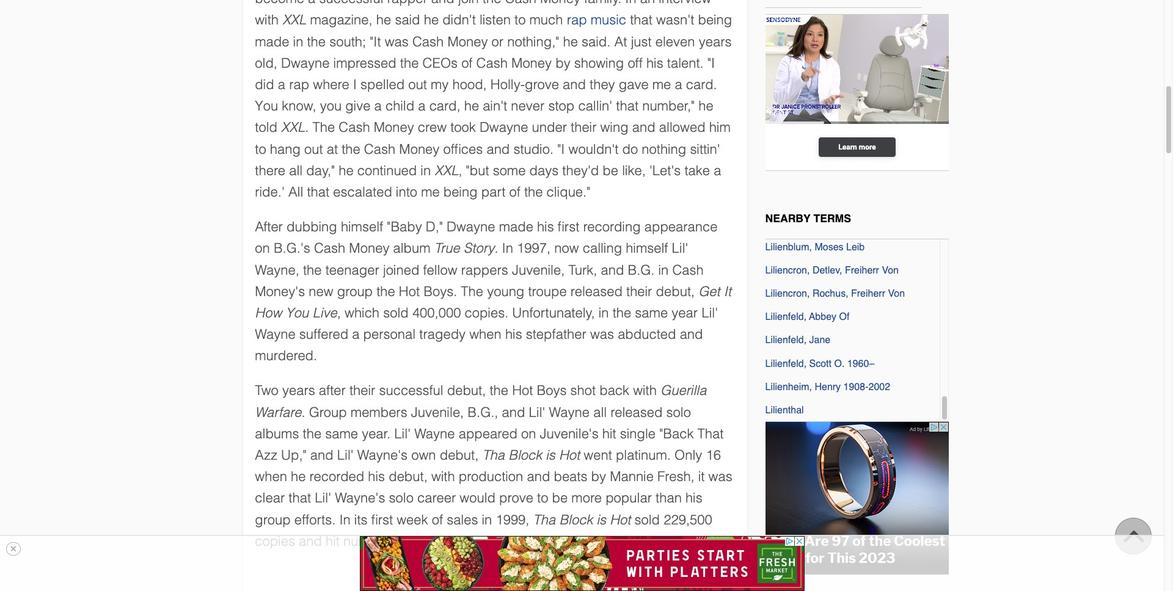 Task type: locate. For each thing, give the bounding box(es) containing it.
is down more
[[597, 513, 606, 528]]

freiherr
[[845, 265, 880, 276], [851, 288, 886, 299]]

"i up card.
[[708, 56, 715, 71]]

freiherr down leib at the top right of page
[[845, 265, 880, 276]]

lil' down appearance
[[672, 241, 689, 256]]

turk,
[[569, 263, 597, 278]]

0 vertical spatial .
[[305, 120, 309, 135]]

in right unfortunately, at the bottom
[[599, 306, 609, 321]]

, which sold 400,000 copies. unfortunately, in the same year lil' wayne suffered a personal tragedy when his stepfather was abducted and murdered.
[[255, 306, 718, 364]]

freiherr inside liliencron, rochus, freiherr von link
[[851, 288, 886, 299]]

it
[[698, 470, 705, 485]]

0 vertical spatial juvenile,
[[512, 263, 565, 278]]

the up abducted
[[613, 306, 632, 321]]

lilienfeld, up lilienheim,
[[766, 358, 807, 369]]

more
[[572, 491, 602, 506]]

nearby
[[766, 212, 811, 225]]

lilienheim, henry 1908-2002 link
[[766, 378, 891, 393]]

first right its
[[371, 513, 393, 528]]

mannie
[[610, 470, 654, 485]]

albums
[[255, 427, 299, 442]]

0 vertical spatial all
[[289, 163, 303, 178]]

in inside that wasn't being made in the south; "it was cash money or nothing," he said. at just eleven years old, dwayne impressed the ceos of cash money by showing off his talent. "i did a rap where i spelled out my hood, holly-grove and they gave me a card. you know, you give a child a card, he ain't never stop callin' that number," he told
[[293, 34, 303, 49]]

that up efforts.
[[289, 491, 311, 506]]

released up single
[[611, 405, 663, 420]]

1 horizontal spatial their
[[571, 120, 597, 135]]

he right day,"
[[339, 163, 354, 178]]

0 horizontal spatial when
[[255, 470, 287, 485]]

the down "you"
[[313, 120, 335, 135]]

.
[[305, 120, 309, 135], [495, 241, 498, 256], [302, 405, 305, 420]]

1 horizontal spatial "i
[[708, 56, 715, 71]]

and inside went platinum. only 16 when he recorded his debut, with production and beats by mannie fresh, it was clear that lil' wayne's solo career would prove to be more popular than his group efforts. in its first week of sales in 1999,
[[527, 470, 550, 485]]

1 vertical spatial himself
[[626, 241, 668, 256]]

he
[[376, 12, 391, 28], [424, 12, 439, 28], [563, 34, 578, 49], [464, 99, 479, 114], [699, 99, 714, 114], [339, 163, 354, 178], [291, 470, 306, 485]]

0 vertical spatial ,
[[459, 163, 462, 178]]

that inside went platinum. only 16 when he recorded his debut, with production and beats by mannie fresh, it was clear that lil' wayne's solo career would prove to be more popular than his group efforts. in its first week of sales in 1999,
[[289, 491, 311, 506]]

block up the production
[[509, 448, 542, 463]]

1 vertical spatial same
[[325, 427, 358, 442]]

a down which
[[352, 327, 360, 342]]

×
[[10, 543, 17, 556]]

himself down escalated
[[341, 220, 383, 235]]

. up the rappers
[[495, 241, 498, 256]]

2 vertical spatial to
[[537, 491, 549, 506]]

wayne's inside . group members juvenile, b.g., and lil' wayne all released solo albums the same year. lil' wayne appeared on juvenile's hit single "back that azz up," and lil' wayne's own debut,
[[357, 448, 408, 463]]

, left ""but"
[[459, 163, 462, 178]]

of down career on the bottom left of page
[[432, 513, 443, 528]]

jane
[[810, 335, 831, 346]]

the
[[313, 120, 335, 135], [461, 284, 484, 299]]

members
[[351, 405, 408, 420]]

1 vertical spatial on
[[521, 427, 536, 442]]

he left said.
[[563, 34, 578, 49]]

0 horizontal spatial me
[[421, 185, 440, 200]]

2 vertical spatial .
[[302, 405, 305, 420]]

1 vertical spatial their
[[627, 284, 652, 299]]

cash up get
[[673, 263, 704, 278]]

1 vertical spatial xxl
[[281, 120, 305, 135]]

1 horizontal spatial me
[[653, 77, 671, 92]]

"i
[[708, 56, 715, 71], [558, 142, 565, 157]]

2 liliencron, from the top
[[766, 288, 810, 299]]

0 vertical spatial tha
[[482, 448, 505, 463]]

to
[[515, 12, 526, 28], [255, 142, 266, 157], [537, 491, 549, 506]]

lilienfeld, inside 'link'
[[766, 312, 807, 323]]

you down the "money's"
[[286, 306, 309, 321]]

2 horizontal spatial on
[[521, 427, 536, 442]]

crew
[[418, 120, 447, 135]]

von
[[882, 265, 899, 276], [888, 288, 905, 299]]

and inside , which sold 400,000 copies. unfortunately, in the same year lil' wayne suffered a personal tragedy when his stepfather was abducted and murdered.
[[680, 327, 703, 342]]

sold up personal
[[383, 306, 409, 321]]

2 vertical spatial dwayne
[[447, 220, 495, 235]]

and down year
[[680, 327, 703, 342]]

0 horizontal spatial block
[[509, 448, 542, 463]]

. down know,
[[305, 120, 309, 135]]

2 lilienfeld, from the top
[[766, 335, 807, 346]]

. inside . in 1997, now calling himself lil' wayne, the teenager joined fellow rappers juvenile, turk, and b.g. in cash money's new group the hot boys. the young troupe released their debut,
[[495, 241, 498, 256]]

0 horizontal spatial group
[[255, 513, 291, 528]]

0 vertical spatial hit
[[603, 427, 617, 442]]

1 vertical spatial juvenile,
[[411, 405, 464, 420]]

same inside , which sold 400,000 copies. unfortunately, in the same year lil' wayne suffered a personal tragedy when his stepfather was abducted and murdered.
[[635, 306, 668, 321]]

1 vertical spatial with
[[431, 470, 455, 485]]

2 vertical spatial was
[[709, 470, 733, 485]]

0 horizontal spatial you
[[255, 99, 278, 114]]

dwayne up true story
[[447, 220, 495, 235]]

2 vertical spatial lilienfeld,
[[766, 358, 807, 369]]

. left group
[[302, 405, 305, 420]]

dwayne up where
[[281, 56, 330, 71]]

0 horizontal spatial with
[[431, 470, 455, 485]]

group inside . in 1997, now calling himself lil' wayne, the teenager joined fellow rappers juvenile, turk, and b.g. in cash money's new group the hot boys. the young troupe released their debut,
[[337, 284, 373, 299]]

1 horizontal spatial in
[[502, 241, 513, 256]]

freiherr for detlev,
[[845, 265, 880, 276]]

he inside went platinum. only 16 when he recorded his debut, with production and beats by mannie fresh, it was clear that lil' wayne's solo career would prove to be more popular than his group efforts. in its first week of sales in 1999,
[[291, 470, 306, 485]]

, for which
[[337, 306, 341, 321]]

0 horizontal spatial be
[[552, 491, 568, 506]]

out inside . the cash money crew took dwayne under their wing and allowed him to hang out at the cash money offices and studio. "i wouldn't do nothing sittin' there all day," he continued in
[[304, 142, 323, 157]]

hit up went
[[603, 427, 617, 442]]

. inside . group members juvenile, b.g., and lil' wayne all released solo albums the same year. lil' wayne appeared on juvenile's hit single "back that azz up," and lil' wayne's own debut,
[[302, 405, 305, 420]]

boys
[[537, 384, 567, 399]]

1 vertical spatial rap
[[289, 77, 309, 92]]

dwayne inside that wasn't being made in the south; "it was cash money or nothing," he said. at just eleven years old, dwayne impressed the ceos of cash money by showing off his talent. "i did a rap where i spelled out my hood, holly-grove and they gave me a card. you know, you give a child a card, he ain't never stop callin' that number," he told
[[281, 56, 330, 71]]

on left juvenile's
[[521, 427, 536, 442]]

money down crew
[[399, 142, 440, 157]]

days
[[530, 163, 559, 178]]

tha up 200.
[[533, 513, 556, 528]]

b.g.'s
[[274, 241, 310, 256]]

1 horizontal spatial hit
[[603, 427, 617, 442]]

0 horizontal spatial their
[[350, 384, 376, 399]]

1 vertical spatial the
[[461, 284, 484, 299]]

in left its
[[340, 513, 351, 528]]

be inside , "but some days they'd be like, 'let's take a ride.' all that escalated into me being part of the clique."
[[603, 163, 619, 178]]

to inside . the cash money crew took dwayne under their wing and allowed him to hang out at the cash money offices and studio. "i wouldn't do nothing sittin' there all day," he continued in
[[255, 142, 266, 157]]

and
[[563, 77, 586, 92], [632, 120, 656, 135], [487, 142, 510, 157], [601, 263, 624, 278], [680, 327, 703, 342], [502, 405, 525, 420], [310, 448, 334, 463], [527, 470, 550, 485], [299, 534, 322, 549]]

. for the
[[305, 120, 309, 135]]

years inside that wasn't being made in the south; "it was cash money or nothing," he said. at just eleven years old, dwayne impressed the ceos of cash money by showing off his talent. "i did a rap where i spelled out my hood, holly-grove and they gave me a card. you know, you give a child a card, he ain't never stop callin' that number," he told
[[699, 34, 732, 49]]

lil' up recorded
[[337, 448, 354, 463]]

0 horizontal spatial "i
[[558, 142, 565, 157]]

that up just
[[630, 12, 653, 28]]

on inside sold 229,500 copies and hit number three on the
[[428, 534, 443, 549]]

copies.
[[465, 306, 509, 321]]

freiherr right rochus,
[[851, 288, 886, 299]]

0 vertical spatial years
[[699, 34, 732, 49]]

0 horizontal spatial made
[[255, 34, 289, 49]]

0 vertical spatial on
[[255, 241, 270, 256]]

single
[[620, 427, 656, 442]]

freiherr inside liliencron, detlev, freiherr von link
[[845, 265, 880, 276]]

0 vertical spatial made
[[255, 34, 289, 49]]

in inside . the cash money crew took dwayne under their wing and allowed him to hang out at the cash money offices and studio. "i wouldn't do nothing sittin' there all day," he continued in
[[421, 163, 431, 178]]

1 vertical spatial was
[[590, 327, 614, 342]]

to down told
[[255, 142, 266, 157]]

leib
[[847, 242, 865, 253]]

himself inside . in 1997, now calling himself lil' wayne, the teenager joined fellow rappers juvenile, turk, and b.g. in cash money's new group the hot boys. the young troupe released their debut,
[[626, 241, 668, 256]]

juvenile, inside . group members juvenile, b.g., and lil' wayne all released solo albums the same year. lil' wayne appeared on juvenile's hit single "back that azz up," and lil' wayne's own debut,
[[411, 405, 464, 420]]

lilienblum, moses leib link
[[766, 238, 865, 253]]

went
[[584, 448, 612, 463]]

0 horizontal spatial tha
[[482, 448, 505, 463]]

the
[[307, 34, 326, 49], [400, 56, 419, 71], [342, 142, 360, 157], [524, 185, 543, 200], [303, 263, 322, 278], [377, 284, 395, 299], [613, 306, 632, 321], [490, 384, 509, 399], [303, 427, 322, 442], [446, 534, 465, 549]]

being down ""but"
[[444, 185, 478, 200]]

that
[[630, 12, 653, 28], [616, 99, 639, 114], [307, 185, 330, 200], [289, 491, 311, 506]]

a right "take"
[[714, 163, 721, 178]]

be down beats
[[552, 491, 568, 506]]

0 vertical spatial first
[[558, 220, 580, 235]]

block
[[509, 448, 542, 463], [560, 513, 593, 528]]

warfare
[[255, 405, 302, 420]]

same up abducted
[[635, 306, 668, 321]]

1 horizontal spatial solo
[[667, 405, 691, 420]]

, inside , which sold 400,000 copies. unfortunately, in the same year lil' wayne suffered a personal tragedy when his stepfather was abducted and murdered.
[[337, 306, 341, 321]]

calling
[[583, 241, 622, 256]]

the down the rappers
[[461, 284, 484, 299]]

1997,
[[517, 241, 551, 256]]

the inside . the cash money crew took dwayne under their wing and allowed him to hang out at the cash money offices and studio. "i wouldn't do nothing sittin' there all day," he continued in
[[313, 120, 335, 135]]

, left which
[[337, 306, 341, 321]]

xxl down offices
[[435, 163, 459, 178]]

group up copies
[[255, 513, 291, 528]]

wayne's up its
[[335, 491, 385, 506]]

0 vertical spatial their
[[571, 120, 597, 135]]

400,000
[[413, 306, 461, 321]]

, for "but
[[459, 163, 462, 178]]

cash inside after dubbing himself "baby d," dwayne made his first recording appearance on b.g.'s cash money album
[[314, 241, 345, 256]]

2 vertical spatial xxl
[[435, 163, 459, 178]]

to inside went platinum. only 16 when he recorded his debut, with production and beats by mannie fresh, it was clear that lil' wayne's solo career would prove to be more popular than his group efforts. in its first week of sales in 1999,
[[537, 491, 549, 506]]

,
[[459, 163, 462, 178], [337, 306, 341, 321]]

sittin'
[[690, 142, 720, 157]]

of up hood,
[[462, 56, 473, 71]]

1 vertical spatial group
[[255, 513, 291, 528]]

lilienblum, moses leib
[[766, 242, 865, 253]]

0 vertical spatial freiherr
[[845, 265, 880, 276]]

he down hood,
[[464, 99, 479, 114]]

juvenile, inside . in 1997, now calling himself lil' wayne, the teenager joined fellow rappers juvenile, turk, and b.g. in cash money's new group the hot boys. the young troupe released their debut,
[[512, 263, 565, 278]]

week
[[397, 513, 428, 528]]

solo inside . group members juvenile, b.g., and lil' wayne all released solo albums the same year. lil' wayne appeared on juvenile's hit single "back that azz up," and lil' wayne's own debut,
[[667, 405, 691, 420]]

nothing
[[642, 142, 687, 157]]

out left the my
[[408, 77, 427, 92]]

0 horizontal spatial same
[[325, 427, 358, 442]]

years up talent.
[[699, 34, 732, 49]]

the inside , which sold 400,000 copies. unfortunately, in the same year lil' wayne suffered a personal tragedy when his stepfather was abducted and murdered.
[[613, 306, 632, 321]]

o.
[[835, 358, 845, 369]]

rap up know,
[[289, 77, 309, 92]]

with up career on the bottom left of page
[[431, 470, 455, 485]]

a down talent.
[[675, 77, 683, 92]]

0 vertical spatial von
[[882, 265, 899, 276]]

0 horizontal spatial in
[[340, 513, 351, 528]]

made up old,
[[255, 34, 289, 49]]

hot down joined
[[399, 284, 420, 299]]

released inside . group members juvenile, b.g., and lil' wayne all released solo albums the same year. lil' wayne appeared on juvenile's hit single "back that azz up," and lil' wayne's own debut,
[[611, 405, 663, 420]]

that inside , "but some days they'd be like, 'let's take a ride.' all that escalated into me being part of the clique."
[[307, 185, 330, 200]]

studio.
[[514, 142, 554, 157]]

made inside after dubbing himself "baby d," dwayne made his first recording appearance on b.g.'s cash money album
[[499, 220, 534, 235]]

liliencron,
[[766, 265, 810, 276], [766, 288, 810, 299]]

debut, inside . group members juvenile, b.g., and lil' wayne all released solo albums the same year. lil' wayne appeared on juvenile's hit single "back that azz up," and lil' wayne's own debut,
[[440, 448, 479, 463]]

of inside , "but some days they'd be like, 'let's take a ride.' all that escalated into me being part of the clique."
[[509, 185, 521, 200]]

block down more
[[560, 513, 593, 528]]

by inside went platinum. only 16 when he recorded his debut, with production and beats by mannie fresh, it was clear that lil' wayne's solo career would prove to be more popular than his group efforts. in its first week of sales in 1999,
[[591, 470, 606, 485]]

von for liliencron, rochus, freiherr von
[[888, 288, 905, 299]]

being inside that wasn't being made in the south; "it was cash money or nothing," he said. at just eleven years old, dwayne impressed the ceos of cash money by showing off his talent. "i did a rap where i spelled out my hood, holly-grove and they gave me a card. you know, you give a child a card, he ain't never stop callin' that number," he told
[[698, 12, 732, 28]]

get
[[699, 284, 720, 299]]

. inside . the cash money crew took dwayne under their wing and allowed him to hang out at the cash money offices and studio. "i wouldn't do nothing sittin' there all day," he continued in
[[305, 120, 309, 135]]

that
[[698, 427, 724, 442]]

wouldn't
[[569, 142, 619, 157]]

0 vertical spatial himself
[[341, 220, 383, 235]]

0 vertical spatial wayne's
[[357, 448, 408, 463]]

of right part
[[509, 185, 521, 200]]

in right continued
[[421, 163, 431, 178]]

the down joined
[[377, 284, 395, 299]]

same inside . group members juvenile, b.g., and lil' wayne all released solo albums the same year. lil' wayne appeared on juvenile's hit single "back that azz up," and lil' wayne's own debut,
[[325, 427, 358, 442]]

himself inside after dubbing himself "baby d," dwayne made his first recording appearance on b.g.'s cash money album
[[341, 220, 383, 235]]

, inside , "but some days they'd be like, 'let's take a ride.' all that escalated into me being part of the clique."
[[459, 163, 462, 178]]

0 vertical spatial when
[[470, 327, 502, 342]]

by
[[556, 56, 571, 71], [591, 470, 606, 485]]

unfortunately,
[[512, 306, 595, 321]]

0 vertical spatial liliencron,
[[766, 265, 810, 276]]

the inside sold 229,500 copies and hit number three on the
[[446, 534, 465, 549]]

0 horizontal spatial being
[[444, 185, 478, 200]]

it
[[724, 284, 732, 299]]

lil' down boys
[[529, 405, 546, 420]]

. for in
[[495, 241, 498, 256]]

cash up continued
[[364, 142, 396, 157]]

in left south;
[[293, 34, 303, 49]]

you
[[255, 99, 278, 114], [286, 306, 309, 321]]

is down juvenile's
[[546, 448, 556, 463]]

the inside . the cash money crew took dwayne under their wing and allowed him to hang out at the cash money offices and studio. "i wouldn't do nothing sittin' there all day," he continued in
[[342, 142, 360, 157]]

0 vertical spatial being
[[698, 12, 732, 28]]

murdered.
[[255, 349, 317, 364]]

tha up the production
[[482, 448, 505, 463]]

was right 'it'
[[709, 470, 733, 485]]

1 vertical spatial me
[[421, 185, 440, 200]]

made
[[255, 34, 289, 49], [499, 220, 534, 235]]

2 vertical spatial their
[[350, 384, 376, 399]]

wayne up own
[[414, 427, 455, 442]]

advertisement region
[[759, 14, 955, 198], [766, 422, 949, 575], [360, 537, 805, 592]]

and down 'calling'
[[601, 263, 624, 278]]

sales
[[447, 513, 478, 528]]

xxl left magazine,
[[282, 12, 306, 28]]

fresh,
[[658, 470, 695, 485]]

1 horizontal spatial by
[[591, 470, 606, 485]]

wayne up juvenile's
[[549, 405, 590, 420]]

with right "back"
[[633, 384, 657, 399]]

the left south;
[[307, 34, 326, 49]]

all down "back"
[[594, 405, 607, 420]]

1 vertical spatial wayne's
[[335, 491, 385, 506]]

of inside went platinum. only 16 when he recorded his debut, with production and beats by mannie fresh, it was clear that lil' wayne's solo career would prove to be more popular than his group efforts. in its first week of sales in 1999,
[[432, 513, 443, 528]]

. the cash money crew took dwayne under their wing and allowed him to hang out at the cash money offices and studio. "i wouldn't do nothing sittin' there all day," he continued in
[[255, 120, 731, 178]]

joined
[[383, 263, 420, 278]]

1 vertical spatial out
[[304, 142, 323, 157]]

0 horizontal spatial on
[[255, 241, 270, 256]]

a right child
[[418, 99, 426, 114]]

gave
[[619, 77, 649, 92]]

callin'
[[578, 99, 613, 114]]

1 vertical spatial liliencron,
[[766, 288, 810, 299]]

1 horizontal spatial made
[[499, 220, 534, 235]]

give
[[346, 99, 371, 114]]

2 horizontal spatial was
[[709, 470, 733, 485]]

debut, right own
[[440, 448, 479, 463]]

1 vertical spatial .
[[495, 241, 498, 256]]

the up new
[[303, 263, 322, 278]]

group
[[337, 284, 373, 299], [255, 513, 291, 528]]

0 vertical spatial same
[[635, 306, 668, 321]]

me inside , "but some days they'd be like, 'let's take a ride.' all that escalated into me being part of the clique."
[[421, 185, 440, 200]]

1 vertical spatial sold
[[635, 513, 660, 528]]

all up the all
[[289, 163, 303, 178]]

0 vertical spatial you
[[255, 99, 278, 114]]

hot
[[399, 284, 420, 299], [512, 384, 533, 399], [559, 448, 580, 463], [610, 513, 631, 528]]

1 vertical spatial when
[[255, 470, 287, 485]]

a inside , "but some days they'd be like, 'let's take a ride.' all that escalated into me being part of the clique."
[[714, 163, 721, 178]]

showing
[[574, 56, 624, 71]]

1 horizontal spatial wayne
[[414, 427, 455, 442]]

debut, down own
[[389, 470, 428, 485]]

1 horizontal spatial ,
[[459, 163, 462, 178]]

when down copies.
[[470, 327, 502, 342]]

his right "off"
[[647, 56, 664, 71]]

lilienthal link
[[766, 401, 804, 417]]

was inside , which sold 400,000 copies. unfortunately, in the same year lil' wayne suffered a personal tragedy when his stepfather was abducted and murdered.
[[590, 327, 614, 342]]

1 vertical spatial years
[[282, 384, 315, 399]]

0 vertical spatial out
[[408, 77, 427, 92]]

0 vertical spatial by
[[556, 56, 571, 71]]

sold down popular
[[635, 513, 660, 528]]

rap up said.
[[567, 12, 587, 28]]

of right "abbey"
[[840, 312, 850, 323]]

be inside went platinum. only 16 when he recorded his debut, with production and beats by mannie fresh, it was clear that lil' wayne's solo career would prove to be more popular than his group efforts. in its first week of sales in 1999,
[[552, 491, 568, 506]]

wing
[[601, 120, 629, 135]]

0 horizontal spatial all
[[289, 163, 303, 178]]

liliencron, for liliencron, detlev, freiherr von
[[766, 265, 810, 276]]

his inside after dubbing himself "baby d," dwayne made his first recording appearance on b.g.'s cash money album
[[537, 220, 554, 235]]

1 vertical spatial in
[[340, 513, 351, 528]]

in
[[293, 34, 303, 49], [421, 163, 431, 178], [659, 263, 669, 278], [599, 306, 609, 321], [482, 513, 492, 528]]

1 vertical spatial lilienfeld,
[[766, 335, 807, 346]]

16
[[706, 448, 721, 463]]

out
[[408, 77, 427, 92], [304, 142, 323, 157]]

guerilla
[[661, 384, 707, 399]]

in
[[502, 241, 513, 256], [340, 513, 351, 528]]

1 vertical spatial solo
[[389, 491, 414, 506]]

same
[[635, 306, 668, 321], [325, 427, 358, 442]]

0 vertical spatial sold
[[383, 306, 409, 321]]

of inside 'link'
[[840, 312, 850, 323]]

of
[[462, 56, 473, 71], [509, 185, 521, 200], [840, 312, 850, 323], [432, 513, 443, 528]]

"i down "under"
[[558, 142, 565, 157]]

lilienfeld, scott o. 1960–
[[766, 358, 875, 369]]

him
[[709, 120, 731, 135]]

3 lilienfeld, from the top
[[766, 358, 807, 369]]

0 horizontal spatial the
[[313, 120, 335, 135]]

and up prove
[[527, 470, 550, 485]]

child
[[386, 99, 415, 114]]

the left ceos
[[400, 56, 419, 71]]

1 vertical spatial freiherr
[[851, 288, 886, 299]]

me inside that wasn't being made in the south; "it was cash money or nothing," he said. at just eleven years old, dwayne impressed the ceos of cash money by showing off his talent. "i did a rap where i spelled out my hood, holly-grove and they gave me a card. you know, you give a child a card, he ain't never stop callin' that number," he told
[[653, 77, 671, 92]]

0 horizontal spatial years
[[282, 384, 315, 399]]

1 vertical spatial von
[[888, 288, 905, 299]]

when inside , which sold 400,000 copies. unfortunately, in the same year lil' wayne suffered a personal tragedy when his stepfather was abducted and murdered.
[[470, 327, 502, 342]]

1 horizontal spatial first
[[558, 220, 580, 235]]

his inside that wasn't being made in the south; "it was cash money or nothing," he said. at just eleven years old, dwayne impressed the ceos of cash money by showing off his talent. "i did a rap where i spelled out my hood, holly-grove and they gave me a card. you know, you give a child a card, he ain't never stop callin' that number," he told
[[647, 56, 664, 71]]

money inside after dubbing himself "baby d," dwayne made his first recording appearance on b.g.'s cash money album
[[349, 241, 390, 256]]

his inside , which sold 400,000 copies. unfortunately, in the same year lil' wayne suffered a personal tragedy when his stepfather was abducted and murdered.
[[505, 327, 522, 342]]

0 vertical spatial block
[[509, 448, 542, 463]]

1 horizontal spatial on
[[428, 534, 443, 549]]

by up 'grove'
[[556, 56, 571, 71]]

that down day,"
[[307, 185, 330, 200]]

juvenile, down two years after their successful debut, the hot boys shot back with
[[411, 405, 464, 420]]

1 vertical spatial all
[[594, 405, 607, 420]]

1 horizontal spatial years
[[699, 34, 732, 49]]

1 lilienfeld, from the top
[[766, 312, 807, 323]]

you inside the get it how you live
[[286, 306, 309, 321]]

0 horizontal spatial juvenile,
[[411, 405, 464, 420]]

hot left boys
[[512, 384, 533, 399]]

when up clear
[[255, 470, 287, 485]]

von for liliencron, detlev, freiherr von
[[882, 265, 899, 276]]

the inside . in 1997, now calling himself lil' wayne, the teenager joined fellow rappers juvenile, turk, and b.g. in cash money's new group the hot boys. the young troupe released their debut,
[[461, 284, 484, 299]]

in inside went platinum. only 16 when he recorded his debut, with production and beats by mannie fresh, it was clear that lil' wayne's solo career would prove to be more popular than his group efforts. in its first week of sales in 1999,
[[340, 513, 351, 528]]

2 horizontal spatial wayne
[[549, 405, 590, 420]]

0 horizontal spatial sold
[[383, 306, 409, 321]]

0 vertical spatial in
[[502, 241, 513, 256]]

tha
[[482, 448, 505, 463], [533, 513, 556, 528]]

0 horizontal spatial to
[[255, 142, 266, 157]]

lil' inside , which sold 400,000 copies. unfortunately, in the same year lil' wayne suffered a personal tragedy when his stepfather was abducted and murdered.
[[702, 306, 718, 321]]

after
[[319, 384, 346, 399]]

in right b.g.
[[659, 263, 669, 278]]

lilienfeld, jane
[[766, 335, 831, 346]]

first up now
[[558, 220, 580, 235]]

0 vertical spatial solo
[[667, 405, 691, 420]]

wayne inside , which sold 400,000 copies. unfortunately, in the same year lil' wayne suffered a personal tragedy when his stepfather was abducted and murdered.
[[255, 327, 296, 342]]

being right wasn't
[[698, 12, 732, 28]]

out left at
[[304, 142, 323, 157]]

1 liliencron, from the top
[[766, 265, 810, 276]]

all inside . the cash money crew took dwayne under their wing and allowed him to hang out at the cash money offices and studio. "i wouldn't do nothing sittin' there all day," he continued in
[[289, 163, 303, 178]]

solo
[[667, 405, 691, 420], [389, 491, 414, 506]]

me up "number,""
[[653, 77, 671, 92]]

when inside went platinum. only 16 when he recorded his debut, with production and beats by mannie fresh, it was clear that lil' wayne's solo career would prove to be more popular than his group efforts. in its first week of sales in 1999,
[[255, 470, 287, 485]]



Task type: describe. For each thing, give the bounding box(es) containing it.
sold 229,500 copies and hit number three on the
[[255, 513, 713, 549]]

two years after their successful debut, the hot boys shot back with
[[255, 384, 661, 399]]

south;
[[330, 34, 366, 49]]

true
[[434, 241, 460, 256]]

production
[[459, 470, 523, 485]]

money down child
[[374, 120, 414, 135]]

0 vertical spatial rap
[[567, 12, 587, 28]]

wasn't
[[656, 12, 695, 28]]

in inside . in 1997, now calling himself lil' wayne, the teenager joined fellow rappers juvenile, turk, and b.g. in cash money's new group the hot boys. the young troupe released their debut,
[[502, 241, 513, 256]]

they
[[590, 77, 615, 92]]

1960–
[[848, 358, 875, 369]]

group
[[309, 405, 347, 420]]

did
[[255, 77, 274, 92]]

you inside that wasn't being made in the south; "it was cash money or nothing," he said. at just eleven years old, dwayne impressed the ceos of cash money by showing off his talent. "i did a rap where i spelled out my hood, holly-grove and they gave me a card. you know, you give a child a card, he ain't never stop callin' that number," he told
[[255, 99, 278, 114]]

debut, inside went platinum. only 16 when he recorded his debut, with production and beats by mannie fresh, it was clear that lil' wayne's solo career would prove to be more popular than his group efforts. in its first week of sales in 1999,
[[389, 470, 428, 485]]

money down didn't
[[448, 34, 488, 49]]

lilienfeld, abbey of
[[766, 312, 850, 323]]

dwayne inside after dubbing himself "baby d," dwayne made his first recording appearance on b.g.'s cash money album
[[447, 220, 495, 235]]

album
[[393, 241, 431, 256]]

he down card.
[[699, 99, 714, 114]]

impressed
[[333, 56, 397, 71]]

juvenile's
[[540, 427, 599, 442]]

rap music link
[[567, 12, 627, 28]]

prove
[[499, 491, 534, 506]]

made inside that wasn't being made in the south; "it was cash money or nothing," he said. at just eleven years old, dwayne impressed the ceos of cash money by showing off his talent. "i did a rap where i spelled out my hood, holly-grove and they gave me a card. you know, you give a child a card, he ain't never stop callin' that number," he told
[[255, 34, 289, 49]]

hit inside . group members juvenile, b.g., and lil' wayne all released solo albums the same year. lil' wayne appeared on juvenile's hit single "back that azz up," and lil' wayne's own debut,
[[603, 427, 617, 442]]

took
[[451, 120, 476, 135]]

solo inside went platinum. only 16 when he recorded his debut, with production and beats by mannie fresh, it was clear that lil' wayne's solo career would prove to be more popular than his group efforts. in its first week of sales in 1999,
[[389, 491, 414, 506]]

nothing,"
[[507, 34, 560, 49]]

hood,
[[453, 77, 487, 92]]

after
[[255, 220, 283, 235]]

said.
[[582, 34, 611, 49]]

clear
[[255, 491, 285, 506]]

much
[[530, 12, 563, 28]]

lil' right year.
[[394, 427, 411, 442]]

and up recorded
[[310, 448, 334, 463]]

said
[[395, 12, 420, 28]]

first inside went platinum. only 16 when he recorded his debut, with production and beats by mannie fresh, it was clear that lil' wayne's solo career would prove to be more popular than his group efforts. in its first week of sales in 1999,
[[371, 513, 393, 528]]

abbey
[[809, 312, 837, 323]]

back
[[600, 384, 630, 399]]

and up do
[[632, 120, 656, 135]]

and up some
[[487, 142, 510, 157]]

lil' inside went platinum. only 16 when he recorded his debut, with production and beats by mannie fresh, it was clear that lil' wayne's solo career would prove to be more popular than his group efforts. in its first week of sales in 1999,
[[315, 491, 331, 506]]

liliencron, for liliencron, rochus, freiherr von
[[766, 288, 810, 299]]

on inside . group members juvenile, b.g., and lil' wayne all released solo albums the same year. lil' wayne appeared on juvenile's hit single "back that azz up," and lil' wayne's own debut,
[[521, 427, 536, 442]]

story
[[464, 241, 495, 256]]

and inside that wasn't being made in the south; "it was cash money or nothing," he said. at just eleven years old, dwayne impressed the ceos of cash money by showing off his talent. "i did a rap where i spelled out my hood, holly-grove and they gave me a card. you know, you give a child a card, he ain't never stop callin' that number," he told
[[563, 77, 586, 92]]

ain't
[[483, 99, 507, 114]]

'let's
[[650, 163, 681, 178]]

ride.'
[[255, 185, 285, 200]]

on inside after dubbing himself "baby d," dwayne made his first recording appearance on b.g.'s cash money album
[[255, 241, 270, 256]]

abducted
[[618, 327, 676, 342]]

. for group
[[302, 405, 305, 420]]

liliencron, detlev, freiherr von link
[[766, 261, 899, 277]]

was inside went platinum. only 16 when he recorded his debut, with production and beats by mannie fresh, it was clear that lil' wayne's solo career would prove to be more popular than his group efforts. in its first week of sales in 1999,
[[709, 470, 733, 485]]

sold inside sold 229,500 copies and hit number three on the
[[635, 513, 660, 528]]

rap inside that wasn't being made in the south; "it was cash money or nothing," he said. at just eleven years old, dwayne impressed the ceos of cash money by showing off his talent. "i did a rap where i spelled out my hood, holly-grove and they gave me a card. you know, you give a child a card, he ain't never stop callin' that number," he told
[[289, 77, 309, 92]]

"back
[[660, 427, 694, 442]]

and inside . in 1997, now calling himself lil' wayne, the teenager joined fellow rappers juvenile, turk, and b.g. in cash money's new group the hot boys. the young troupe released their debut,
[[601, 263, 624, 278]]

2 vertical spatial wayne
[[414, 427, 455, 442]]

with inside went platinum. only 16 when he recorded his debut, with production and beats by mannie fresh, it was clear that lil' wayne's solo career would prove to be more popular than his group efforts. in its first week of sales in 1999,
[[431, 470, 455, 485]]

of inside that wasn't being made in the south; "it was cash money or nothing," he said. at just eleven years old, dwayne impressed the ceos of cash money by showing off his talent. "i did a rap where i spelled out my hood, holly-grove and they gave me a card. you know, you give a child a card, he ain't never stop callin' that number," he told
[[462, 56, 473, 71]]

hit inside sold 229,500 copies and hit number three on the
[[326, 534, 340, 549]]

money down nothing,"
[[512, 56, 552, 71]]

debut, up "b.g.,"
[[447, 384, 486, 399]]

the up "b.g.,"
[[490, 384, 509, 399]]

in inside , which sold 400,000 copies. unfortunately, in the same year lil' wayne suffered a personal tragedy when his stepfather was abducted and murdered.
[[599, 306, 609, 321]]

all inside . group members juvenile, b.g., and lil' wayne all released solo albums the same year. lil' wayne appeared on juvenile's hit single "back that azz up," and lil' wayne's own debut,
[[594, 405, 607, 420]]

dwayne inside . the cash money crew took dwayne under their wing and allowed him to hang out at the cash money offices and studio. "i wouldn't do nothing sittin' there all day," he continued in
[[480, 120, 528, 135]]

d,"
[[426, 220, 443, 235]]

being inside , "but some days they'd be like, 'let's take a ride.' all that escalated into me being part of the clique."
[[444, 185, 478, 200]]

copies
[[255, 534, 295, 549]]

0 vertical spatial xxl
[[282, 12, 306, 28]]

, "but some days they'd be like, 'let's take a ride.' all that escalated into me being part of the clique."
[[255, 163, 721, 200]]

his right recorded
[[368, 470, 385, 485]]

career
[[417, 491, 456, 506]]

hang
[[270, 142, 301, 157]]

how
[[255, 306, 282, 321]]

in inside . in 1997, now calling himself lil' wayne, the teenager joined fellow rappers juvenile, turk, and b.g. in cash money's new group the hot boys. the young troupe released their debut,
[[659, 263, 669, 278]]

into
[[396, 185, 418, 200]]

grove
[[525, 77, 559, 92]]

suffered
[[299, 327, 348, 342]]

lil' inside . in 1997, now calling himself lil' wayne, the teenager joined fellow rappers juvenile, turk, and b.g. in cash money's new group the hot boys. the young troupe released their debut,
[[672, 241, 689, 256]]

lilienthal
[[766, 405, 804, 416]]

hot inside . in 1997, now calling himself lil' wayne, the teenager joined fellow rappers juvenile, turk, and b.g. in cash money's new group the hot boys. the young troupe released their debut,
[[399, 284, 420, 299]]

platinum.
[[616, 448, 671, 463]]

terms
[[814, 212, 851, 225]]

1 vertical spatial tha
[[533, 513, 556, 528]]

1 horizontal spatial to
[[515, 12, 526, 28]]

he right the said
[[424, 12, 439, 28]]

1 horizontal spatial with
[[633, 384, 657, 399]]

cash down give
[[339, 120, 370, 135]]

hot down popular
[[610, 513, 631, 528]]

which
[[345, 306, 380, 321]]

i
[[353, 77, 357, 92]]

or
[[492, 34, 504, 49]]

eleven
[[656, 34, 695, 49]]

there
[[255, 163, 285, 178]]

by inside that wasn't being made in the south; "it was cash money or nothing," he said. at just eleven years old, dwayne impressed the ceos of cash money by showing off his talent. "i did a rap where i spelled out my hood, holly-grove and they gave me a card. you know, you give a child a card, he ain't never stop callin' that number," he told
[[556, 56, 571, 71]]

the inside . group members juvenile, b.g., and lil' wayne all released solo albums the same year. lil' wayne appeared on juvenile's hit single "back that azz up," and lil' wayne's own debut,
[[303, 427, 322, 442]]

they'd
[[563, 163, 599, 178]]

three
[[394, 534, 424, 549]]

liliencron, rochus, freiherr von
[[766, 288, 905, 299]]

their inside . in 1997, now calling himself lil' wayne, the teenager joined fellow rappers juvenile, turk, and b.g. in cash money's new group the hot boys. the young troupe released their debut,
[[627, 284, 652, 299]]

was inside that wasn't being made in the south; "it was cash money or nothing," he said. at just eleven years old, dwayne impressed the ceos of cash money by showing off his talent. "i did a rap where i spelled out my hood, holly-grove and they gave me a card. you know, you give a child a card, he ain't never stop callin' that number," he told
[[385, 34, 409, 49]]

lilienfeld, for lilienfeld, scott o. 1960–
[[766, 358, 807, 369]]

200.
[[526, 534, 552, 549]]

lilienfeld, for lilienfeld, abbey of
[[766, 312, 807, 323]]

music
[[591, 12, 627, 28]]

day,"
[[306, 163, 335, 178]]

1908-
[[844, 382, 869, 393]]

the inside , "but some days they'd be like, 'let's take a ride.' all that escalated into me being part of the clique."
[[524, 185, 543, 200]]

"i inside . the cash money crew took dwayne under their wing and allowed him to hang out at the cash money offices and studio. "i wouldn't do nothing sittin' there all day," he continued in
[[558, 142, 565, 157]]

their inside . the cash money crew took dwayne under their wing and allowed him to hang out at the cash money offices and studio. "i wouldn't do nothing sittin' there all day," he continued in
[[571, 120, 597, 135]]

1 vertical spatial block
[[560, 513, 593, 528]]

sold inside , which sold 400,000 copies. unfortunately, in the same year lil' wayne suffered a personal tragedy when his stepfather was abducted and murdered.
[[383, 306, 409, 321]]

1 vertical spatial tha block is hot
[[533, 513, 631, 528]]

freiherr for rochus,
[[851, 288, 886, 299]]

out inside that wasn't being made in the south; "it was cash money or nothing," he said. at just eleven years old, dwayne impressed the ceos of cash money by showing off his talent. "i did a rap where i spelled out my hood, holly-grove and they gave me a card. you know, you give a child a card, he ain't never stop callin' that number," he told
[[408, 77, 427, 92]]

stepfather
[[526, 327, 587, 342]]

and inside sold 229,500 copies and hit number three on the
[[299, 534, 322, 549]]

0 vertical spatial tha block is hot
[[482, 448, 580, 463]]

1 vertical spatial is
[[597, 513, 606, 528]]

cash down or
[[476, 56, 508, 71]]

first inside after dubbing himself "baby d," dwayne made his first recording appearance on b.g.'s cash money album
[[558, 220, 580, 235]]

and right "b.g.,"
[[502, 405, 525, 420]]

appearance
[[645, 220, 718, 235]]

wayne's inside went platinum. only 16 when he recorded his debut, with production and beats by mannie fresh, it was clear that lil' wayne's solo career would prove to be more popular than his group efforts. in its first week of sales in 1999,
[[335, 491, 385, 506]]

cash up ceos
[[413, 34, 444, 49]]

number,"
[[642, 99, 695, 114]]

debut, inside . in 1997, now calling himself lil' wayne, the teenager joined fellow rappers juvenile, turk, and b.g. in cash money's new group the hot boys. the young troupe released their debut,
[[656, 284, 695, 299]]

1 vertical spatial wayne
[[549, 405, 590, 420]]

lilienfeld, abbey of link
[[766, 308, 850, 323]]

get it how you live
[[255, 284, 732, 321]]

"i inside that wasn't being made in the south; "it was cash money or nothing," he said. at just eleven years old, dwayne impressed the ceos of cash money by showing off his talent. "i did a rap where i spelled out my hood, holly-grove and they gave me a card. you know, you give a child a card, he ain't never stop callin' that number," he told
[[708, 56, 715, 71]]

group inside went platinum. only 16 when he recorded his debut, with production and beats by mannie fresh, it was clear that lil' wayne's solo career would prove to be more popular than his group efforts. in its first week of sales in 1999,
[[255, 513, 291, 528]]

told
[[255, 120, 277, 135]]

year
[[672, 306, 698, 321]]

he up "it
[[376, 12, 391, 28]]

in inside went platinum. only 16 when he recorded his debut, with production and beats by mannie fresh, it was clear that lil' wayne's solo career would prove to be more popular than his group efforts. in its first week of sales in 1999,
[[482, 513, 492, 528]]

after dubbing himself "baby d," dwayne made his first recording appearance on b.g.'s cash money album
[[255, 220, 718, 256]]

a inside , which sold 400,000 copies. unfortunately, in the same year lil' wayne suffered a personal tragedy when his stepfather was abducted and murdered.
[[352, 327, 360, 342]]

a right give
[[374, 99, 382, 114]]

didn't
[[443, 12, 476, 28]]

you
[[320, 99, 342, 114]]

card.
[[686, 77, 717, 92]]

229,500
[[664, 513, 713, 528]]

that down gave
[[616, 99, 639, 114]]

cash inside . in 1997, now calling himself lil' wayne, the teenager joined fellow rappers juvenile, turk, and b.g. in cash money's new group the hot boys. the young troupe released their debut,
[[673, 263, 704, 278]]

young
[[487, 284, 525, 299]]

under
[[532, 120, 567, 135]]

lilienfeld, for lilienfeld, jane
[[766, 335, 807, 346]]

"baby
[[387, 220, 422, 235]]

true story
[[434, 241, 495, 256]]

his up 229,500
[[686, 491, 703, 506]]

two
[[255, 384, 279, 399]]

just
[[631, 34, 652, 49]]

he inside . the cash money crew took dwayne under their wing and allowed him to hang out at the cash money offices and studio. "i wouldn't do nothing sittin' there all day," he continued in
[[339, 163, 354, 178]]

released inside . in 1997, now calling himself lil' wayne, the teenager joined fellow rappers juvenile, turk, and b.g. in cash money's new group the hot boys. the young troupe released their debut,
[[571, 284, 623, 299]]

where
[[313, 77, 349, 92]]

a right did
[[278, 77, 285, 92]]

hot down juvenile's
[[559, 448, 580, 463]]

0 horizontal spatial is
[[546, 448, 556, 463]]

talent.
[[667, 56, 704, 71]]

went platinum. only 16 when he recorded his debut, with production and beats by mannie fresh, it was clear that lil' wayne's solo career would prove to be more popular than his group efforts. in its first week of sales in 1999,
[[255, 448, 733, 528]]

liliencron, detlev, freiherr von
[[766, 265, 899, 276]]

boys.
[[424, 284, 457, 299]]

efforts.
[[294, 513, 336, 528]]



Task type: vqa. For each thing, say whether or not it's contained in the screenshot.
the leftmost the (nba)
no



